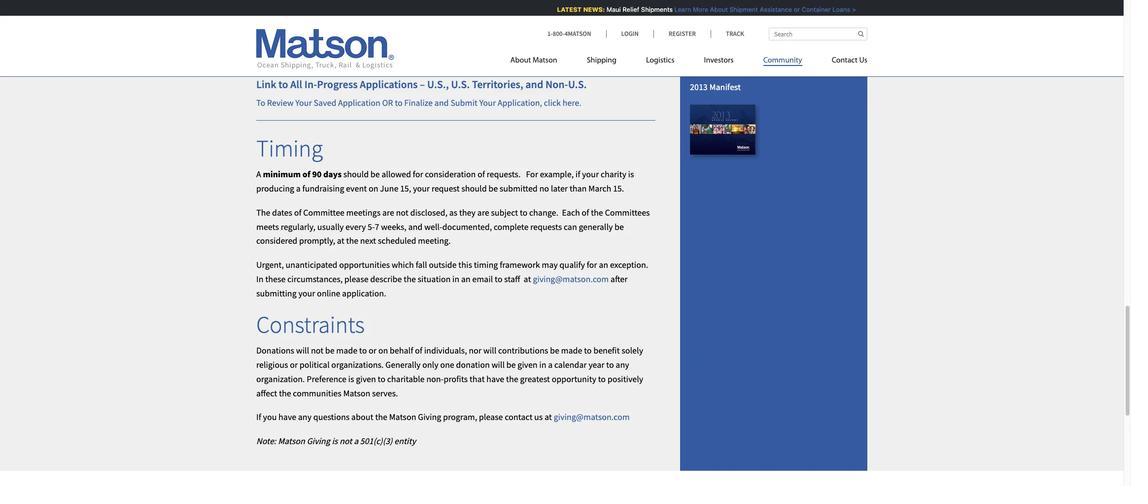 Task type: vqa. For each thing, say whether or not it's contained in the screenshot.
requests on the left top of page
yes



Task type: locate. For each thing, give the bounding box(es) containing it.
individuals,
[[424, 345, 467, 356]]

1 vertical spatial and
[[434, 97, 449, 108]]

later
[[551, 183, 568, 194]]

of left 90
[[302, 169, 310, 180]]

to left finalize
[[395, 97, 403, 108]]

0 vertical spatial start
[[311, 17, 328, 28]]

0 vertical spatial have
[[486, 373, 504, 385]]

your down in-
[[295, 97, 312, 108]]

given
[[518, 359, 538, 371], [356, 373, 376, 385]]

0 vertical spatial given
[[518, 359, 538, 371]]

container, right donated
[[435, 41, 472, 52]]

no
[[539, 183, 549, 194]]

not up 'political'
[[311, 345, 323, 356]]

giving@matson.com
[[533, 274, 609, 285], [554, 412, 630, 423]]

here.
[[487, 17, 506, 28], [492, 41, 511, 52], [563, 97, 581, 108]]

1 horizontal spatial your
[[479, 97, 496, 108]]

any up positively
[[616, 359, 629, 371]]

organization.
[[256, 373, 305, 385]]

0 horizontal spatial an
[[461, 274, 470, 285]]

request for loaned
[[354, 17, 382, 28]]

donations will not be made to or on behalf of individuals, nor will contributions be made to benefit solely religious or political organizations. generally only one donation will be given in a calendar year to any organization. preference is given to charitable non-profits that have the greatest opportunity to positively affect the communities matson serves.
[[256, 345, 643, 399]]

have right you
[[278, 412, 296, 423]]

1 vertical spatial given
[[356, 373, 376, 385]]

0 vertical spatial here.
[[487, 17, 506, 28]]

register link
[[653, 30, 711, 38]]

giving@matson.com down qualify
[[533, 274, 609, 285]]

a left calendar
[[548, 359, 553, 371]]

about inside top menu navigation
[[510, 57, 531, 65]]

in-
[[304, 78, 317, 91]]

Search search field
[[769, 28, 867, 40]]

1 to from the top
[[256, 17, 265, 28]]

for right qualify
[[587, 259, 597, 271]]

u.s. down shipping link at the top right
[[568, 78, 587, 91]]

given down the contributions
[[518, 359, 538, 371]]

2 horizontal spatial your
[[582, 169, 599, 180]]

giving@matson.com down the opportunity
[[554, 412, 630, 423]]

on inside should be allowed for consideration of requests.   for example, if your charity is producing a fundraising event on june 15, your request should be submitted no later than march 15.
[[369, 183, 378, 194]]

2013 manifest
[[690, 81, 741, 93]]

timing
[[256, 133, 323, 163]]

0 horizontal spatial and
[[408, 221, 423, 232]]

may
[[542, 259, 558, 271]]

0 vertical spatial to
[[256, 17, 265, 28]]

to right the year
[[606, 359, 614, 371]]

and left well-
[[408, 221, 423, 232]]

that
[[470, 373, 485, 385]]

2 vertical spatial and
[[408, 221, 423, 232]]

the
[[591, 207, 603, 218], [346, 235, 358, 247], [404, 274, 416, 285], [506, 373, 518, 385], [279, 388, 291, 399], [375, 412, 387, 423]]

shipment
[[725, 5, 753, 13]]

or up organizations.
[[369, 345, 377, 356]]

the up generally
[[591, 207, 603, 218]]

click for to register or start a new request for a donated container, click here.
[[474, 41, 491, 52]]

regularly,
[[281, 221, 315, 232]]

1 vertical spatial to
[[256, 41, 265, 52]]

made up organizations.
[[336, 345, 357, 356]]

container
[[797, 5, 826, 13]]

and down u.s.,
[[434, 97, 449, 108]]

0 vertical spatial request
[[354, 17, 382, 28]]

non-
[[426, 373, 444, 385]]

to left staff
[[495, 274, 502, 285]]

solely
[[622, 345, 643, 356]]

is inside should be allowed for consideration of requests.   for example, if your charity is producing a fundraising event on june 15, your request should be submitted no later than march 15.
[[628, 169, 634, 180]]

or up blue matson logo with ocean, shipping, truck, rail and logistics written beneath it.
[[299, 17, 310, 28]]

to
[[256, 17, 265, 28], [256, 41, 265, 52], [256, 97, 265, 108]]

about up territories,
[[510, 57, 531, 65]]

5-
[[368, 221, 375, 232]]

1 vertical spatial should
[[461, 183, 487, 194]]

disclosed,
[[410, 207, 447, 218]]

giving@matson.com link down the opportunity
[[554, 412, 630, 423]]

the left the greatest
[[506, 373, 518, 385]]

to up complete
[[520, 207, 527, 218]]

weeks,
[[381, 221, 406, 232]]

describe
[[370, 274, 402, 285]]

of right the behalf
[[415, 345, 422, 356]]

0 vertical spatial or
[[299, 17, 310, 28]]

any left questions
[[298, 412, 312, 423]]

1 vertical spatial at
[[545, 412, 552, 423]]

1 horizontal spatial your
[[413, 183, 430, 194]]

questions
[[313, 412, 350, 423]]

the dates of committee meetings are not disclosed, as they are subject to change.  each of the committees meets regularly, usually every 5-7 weeks, and well-documented, complete requests can generally be considered promptly, at the next scheduled meeting.
[[256, 207, 650, 247]]

container,
[[429, 17, 466, 28], [435, 41, 472, 52]]

in down this
[[452, 274, 459, 285]]

1 vertical spatial request
[[354, 41, 382, 52]]

an down this
[[461, 274, 470, 285]]

is down questions
[[332, 436, 338, 447]]

of inside donations will not be made to or on behalf of individuals, nor will contributions be made to benefit solely religious or political organizations. generally only one donation will be given in a calendar year to any organization. preference is given to charitable non-profits that have the greatest opportunity to positively affect the communities matson serves.
[[415, 345, 422, 356]]

1 vertical spatial start
[[311, 41, 328, 52]]

0 vertical spatial or
[[789, 5, 795, 13]]

0 horizontal spatial given
[[356, 373, 376, 385]]

1 horizontal spatial should
[[461, 183, 487, 194]]

0 horizontal spatial any
[[298, 412, 312, 423]]

new for loaned
[[336, 17, 352, 28]]

if
[[575, 169, 580, 180]]

0 horizontal spatial about
[[510, 57, 531, 65]]

start up in-
[[311, 41, 328, 52]]

or for to register or start a new request for a donated container, click here.
[[299, 41, 310, 52]]

an
[[599, 259, 608, 271], [461, 274, 470, 285]]

staff
[[504, 274, 520, 285]]

is inside donations will not be made to or on behalf of individuals, nor will contributions be made to benefit solely religious or political organizations. generally only one donation will be given in a calendar year to any organization. preference is given to charitable non-profits that have the greatest opportunity to positively affect the communities matson serves.
[[348, 373, 354, 385]]

request down to register or start a new request for a loaned container, click here. link
[[354, 41, 382, 52]]

contact us link
[[817, 52, 867, 72]]

0 vertical spatial giving@matson.com
[[533, 274, 609, 285]]

0 vertical spatial click
[[468, 17, 485, 28]]

1 new from the top
[[336, 17, 352, 28]]

start for to register or start a new request for a donated container, click here.
[[311, 41, 328, 52]]

on inside donations will not be made to or on behalf of individuals, nor will contributions be made to benefit solely religious or political organizations. generally only one donation will be given in a calendar year to any organization. preference is given to charitable non-profits that have the greatest opportunity to positively affect the communities matson serves.
[[378, 345, 388, 356]]

or left container
[[789, 5, 795, 13]]

please up 'application.'
[[344, 274, 368, 285]]

here. for to register or start a new request for a loaned container, click here.
[[487, 17, 506, 28]]

non-
[[545, 78, 568, 91]]

meets
[[256, 221, 279, 232]]

to register or start a new request for a loaned container, click here. link
[[256, 17, 506, 28]]

is right charity at the top right of page
[[628, 169, 634, 180]]

a up 'progress'
[[330, 41, 334, 52]]

donated
[[402, 41, 433, 52]]

producing
[[256, 183, 294, 194]]

0 horizontal spatial u.s.
[[451, 78, 470, 91]]

community image
[[690, 104, 756, 155]]

0 horizontal spatial made
[[336, 345, 357, 356]]

of right consideration at left
[[478, 169, 485, 180]]

for right allowed
[[413, 169, 423, 180]]

0 vertical spatial is
[[628, 169, 634, 180]]

not
[[396, 207, 408, 218], [311, 345, 323, 356], [340, 436, 352, 447]]

for down to register or start a new request for a loaned container, click here.
[[384, 41, 394, 52]]

meetings
[[346, 207, 381, 218]]

0 vertical spatial on
[[369, 183, 378, 194]]

0 horizontal spatial your
[[298, 288, 315, 299]]

giving left program,
[[418, 412, 441, 423]]

1-800-4matson
[[547, 30, 591, 38]]

your right 'if'
[[582, 169, 599, 180]]

to left all at the left of the page
[[278, 78, 288, 91]]

0 horizontal spatial please
[[344, 274, 368, 285]]

1 horizontal spatial made
[[561, 345, 582, 356]]

any inside donations will not be made to or on behalf of individuals, nor will contributions be made to benefit solely religious or political organizations. generally only one donation will be given in a calendar year to any organization. preference is given to charitable non-profits that have the greatest opportunity to positively affect the communities matson serves.
[[616, 359, 629, 371]]

matson up non-
[[533, 57, 557, 65]]

progress
[[317, 78, 358, 91]]

1 vertical spatial an
[[461, 274, 470, 285]]

new up blue matson logo with ocean, shipping, truck, rail and logistics written beneath it.
[[336, 17, 352, 28]]

an left exception.
[[599, 259, 608, 271]]

to for to register or start a new request for a loaned container, click here.
[[256, 17, 265, 28]]

at down usually
[[337, 235, 344, 247]]

not up 'weeks,' at top
[[396, 207, 408, 218]]

2 u.s. from the left
[[568, 78, 587, 91]]

please left contact
[[479, 412, 503, 423]]

a left loaned
[[396, 17, 400, 28]]

please inside urgent, unanticipated opportunities which fall outside this timing framework may qualify for an exception. in these circumstances, please describe the situation in an email to staff  at
[[344, 274, 368, 285]]

is down organizations.
[[348, 373, 354, 385]]

about matson
[[510, 57, 557, 65]]

1 horizontal spatial please
[[479, 412, 503, 423]]

1 vertical spatial container,
[[435, 41, 472, 52]]

be left allowed
[[371, 169, 380, 180]]

1 vertical spatial click
[[474, 41, 491, 52]]

generally
[[579, 221, 613, 232]]

0 vertical spatial new
[[336, 17, 352, 28]]

0 vertical spatial giving@matson.com link
[[533, 274, 609, 285]]

2 start from the top
[[311, 41, 328, 52]]

giving@matson.com link for if you have any questions about the matson giving program, please contact us at giving@matson.com
[[554, 412, 630, 423]]

are up 'weeks,' at top
[[382, 207, 394, 218]]

have right that
[[486, 373, 504, 385]]

should up event on the left
[[343, 169, 369, 180]]

2 vertical spatial not
[[340, 436, 352, 447]]

profits
[[444, 373, 468, 385]]

request up to register or start a new request for a donated container, click here.
[[354, 17, 382, 28]]

in up the greatest
[[539, 359, 546, 371]]

have inside donations will not be made to or on behalf of individuals, nor will contributions be made to benefit solely religious or political organizations. generally only one donation will be given in a calendar year to any organization. preference is given to charitable non-profits that have the greatest opportunity to positively affect the communities matson serves.
[[486, 373, 504, 385]]

request down consideration at left
[[432, 183, 460, 194]]

all
[[290, 78, 302, 91]]

latest news: maui relief shipments learn more about shipment assistance or container loans >
[[552, 5, 851, 13]]

0 vertical spatial giving
[[418, 412, 441, 423]]

0 vertical spatial about
[[705, 5, 723, 13]]

search image
[[858, 31, 864, 37]]

shipping
[[587, 57, 617, 65]]

2 horizontal spatial and
[[525, 78, 543, 91]]

which
[[392, 259, 414, 271]]

in
[[256, 274, 263, 285]]

0 vertical spatial should
[[343, 169, 369, 180]]

matson inside top menu navigation
[[533, 57, 557, 65]]

in
[[452, 274, 459, 285], [539, 359, 546, 371]]

framework
[[500, 259, 540, 271]]

the inside urgent, unanticipated opportunities which fall outside this timing framework may qualify for an exception. in these circumstances, please describe the situation in an email to staff  at
[[404, 274, 416, 285]]

your
[[582, 169, 599, 180], [413, 183, 430, 194], [298, 288, 315, 299]]

at inside the dates of committee meetings are not disclosed, as they are subject to change.  each of the committees meets regularly, usually every 5-7 weeks, and well-documented, complete requests can generally be considered promptly, at the next scheduled meeting.
[[337, 235, 344, 247]]

2 made from the left
[[561, 345, 582, 356]]

2 to from the top
[[256, 41, 265, 52]]

2 vertical spatial is
[[332, 436, 338, 447]]

matson right note: at the left of page
[[278, 436, 305, 447]]

1 horizontal spatial in
[[539, 359, 546, 371]]

1 vertical spatial or
[[299, 41, 310, 52]]

giving down questions
[[307, 436, 330, 447]]

news:
[[579, 5, 600, 13]]

1 vertical spatial new
[[336, 41, 352, 52]]

donation
[[456, 359, 490, 371]]

0 vertical spatial and
[[525, 78, 543, 91]]

relief
[[618, 5, 635, 13]]

the down which
[[404, 274, 416, 285]]

be left submitted
[[489, 183, 498, 194]]

0 vertical spatial in
[[452, 274, 459, 285]]

0 vertical spatial register
[[267, 17, 297, 28]]

to
[[278, 78, 288, 91], [395, 97, 403, 108], [520, 207, 527, 218], [495, 274, 502, 285], [359, 345, 367, 356], [584, 345, 592, 356], [606, 359, 614, 371], [378, 373, 385, 385], [598, 373, 606, 385]]

your down circumstances,
[[298, 288, 315, 299]]

behalf
[[390, 345, 413, 356]]

or up the organization. on the bottom left of page
[[290, 359, 298, 371]]

2 vertical spatial to
[[256, 97, 265, 108]]

2 horizontal spatial is
[[628, 169, 634, 180]]

applications
[[360, 78, 418, 91]]

your
[[295, 97, 312, 108], [479, 97, 496, 108]]

1 horizontal spatial have
[[486, 373, 504, 385]]

0 horizontal spatial giving
[[307, 436, 330, 447]]

on
[[369, 183, 378, 194], [378, 345, 388, 356]]

organizations.
[[331, 359, 384, 371]]

your inside the after submitting your online application.
[[298, 288, 315, 299]]

1 vertical spatial or
[[369, 345, 377, 356]]

None search field
[[769, 28, 867, 40]]

2 horizontal spatial or
[[789, 5, 795, 13]]

1 horizontal spatial u.s.
[[568, 78, 587, 91]]

0 vertical spatial your
[[582, 169, 599, 180]]

a up blue matson logo with ocean, shipping, truck, rail and logistics written beneath it.
[[330, 17, 334, 28]]

container, for donated
[[435, 41, 472, 52]]

more
[[688, 5, 703, 13]]

u.s.
[[451, 78, 470, 91], [568, 78, 587, 91]]

application,
[[498, 97, 542, 108]]

be up calendar
[[550, 345, 559, 356]]

1 horizontal spatial given
[[518, 359, 538, 371]]

for
[[384, 17, 394, 28], [384, 41, 394, 52], [413, 169, 423, 180], [587, 259, 597, 271]]

a down 'a minimum of 90 days'
[[296, 183, 301, 194]]

to review your saved application or to finalize and submit your application, click here.
[[256, 97, 581, 108]]

email
[[472, 274, 493, 285]]

0 horizontal spatial should
[[343, 169, 369, 180]]

given down organizations.
[[356, 373, 376, 385]]

3 to from the top
[[256, 97, 265, 108]]

1 horizontal spatial at
[[545, 412, 552, 423]]

here. for to register or start a new request for a donated container, click here.
[[492, 41, 511, 52]]

15.
[[613, 183, 624, 194]]

dates
[[272, 207, 292, 218]]

1 vertical spatial here.
[[492, 41, 511, 52]]

a left donated
[[396, 41, 400, 52]]

u.s. up submit
[[451, 78, 470, 91]]

0 horizontal spatial at
[[337, 235, 344, 247]]

1 start from the top
[[311, 17, 328, 28]]

minimum
[[263, 169, 301, 180]]

1 vertical spatial giving@matson.com link
[[554, 412, 630, 423]]

0 horizontal spatial your
[[295, 97, 312, 108]]

1 vertical spatial giving@matson.com
[[554, 412, 630, 423]]

to down the year
[[598, 373, 606, 385]]

investors
[[704, 57, 734, 65]]

to inside urgent, unanticipated opportunities which fall outside this timing framework may qualify for an exception. in these circumstances, please describe the situation in an email to staff  at
[[495, 274, 502, 285]]

0 horizontal spatial is
[[332, 436, 338, 447]]

0 horizontal spatial have
[[278, 412, 296, 423]]

1 horizontal spatial any
[[616, 359, 629, 371]]

not inside the dates of committee meetings are not disclosed, as they are subject to change.  each of the committees meets regularly, usually every 5-7 weeks, and well-documented, complete requests can generally be considered promptly, at the next scheduled meeting.
[[396, 207, 408, 218]]

are right they on the left of the page
[[477, 207, 489, 218]]

giving@matson.com link down qualify
[[533, 274, 609, 285]]

contact us
[[832, 57, 867, 65]]

2 vertical spatial register
[[267, 41, 297, 52]]

or up in-
[[299, 41, 310, 52]]

will up 'political'
[[296, 345, 309, 356]]

0 horizontal spatial not
[[311, 345, 323, 356]]

to register or start a new request for a donated container, click here.
[[256, 41, 511, 52]]

1 vertical spatial have
[[278, 412, 296, 423]]

and inside the dates of committee meetings are not disclosed, as they are subject to change.  each of the committees meets regularly, usually every 5-7 weeks, and well-documented, complete requests can generally be considered promptly, at the next scheduled meeting.
[[408, 221, 423, 232]]

1 vertical spatial is
[[348, 373, 354, 385]]

1 horizontal spatial an
[[599, 259, 608, 271]]

1 vertical spatial on
[[378, 345, 388, 356]]

1 vertical spatial in
[[539, 359, 546, 371]]

be down committees
[[615, 221, 624, 232]]

0 horizontal spatial are
[[382, 207, 394, 218]]

2 horizontal spatial not
[[396, 207, 408, 218]]

1 horizontal spatial and
[[434, 97, 449, 108]]

link
[[256, 78, 276, 91]]

1 vertical spatial please
[[479, 412, 503, 423]]

considered
[[256, 235, 297, 247]]

0 vertical spatial an
[[599, 259, 608, 271]]

not down questions
[[340, 436, 352, 447]]

made up calendar
[[561, 345, 582, 356]]

be
[[371, 169, 380, 180], [489, 183, 498, 194], [615, 221, 624, 232], [325, 345, 335, 356], [550, 345, 559, 356], [506, 359, 516, 371]]

your right 15,
[[413, 183, 430, 194]]

0 vertical spatial not
[[396, 207, 408, 218]]

should up they on the left of the page
[[461, 183, 487, 194]]

on left the behalf
[[378, 345, 388, 356]]

submitting
[[256, 288, 297, 299]]

in inside donations will not be made to or on behalf of individuals, nor will contributions be made to benefit solely religious or political organizations. generally only one donation will be given in a calendar year to any organization. preference is given to charitable non-profits that have the greatest opportunity to positively affect the communities matson serves.
[[539, 359, 546, 371]]

2 new from the top
[[336, 41, 352, 52]]

0 vertical spatial container,
[[429, 17, 466, 28]]

at right us
[[545, 412, 552, 423]]

start up blue matson logo with ocean, shipping, truck, rail and logistics written beneath it.
[[311, 17, 328, 28]]

your down territories,
[[479, 97, 496, 108]]

2 vertical spatial request
[[432, 183, 460, 194]]

after
[[611, 274, 628, 285]]

committees
[[605, 207, 650, 218]]

not inside donations will not be made to or on behalf of individuals, nor will contributions be made to benefit solely religious or political organizations. generally only one donation will be given in a calendar year to any organization. preference is given to charitable non-profits that have the greatest opportunity to positively affect the communities matson serves.
[[311, 345, 323, 356]]

1-
[[547, 30, 553, 38]]

1 vertical spatial about
[[510, 57, 531, 65]]

1 made from the left
[[336, 345, 357, 356]]

0 vertical spatial please
[[344, 274, 368, 285]]

contact
[[505, 412, 532, 423]]

new up 'progress'
[[336, 41, 352, 52]]

or down applications
[[382, 97, 393, 108]]

giving@matson.com link for after submitting your online application.
[[533, 274, 609, 285]]

are
[[382, 207, 394, 218], [477, 207, 489, 218]]

container, right loaned
[[429, 17, 466, 28]]

register for to register or start a new request for a donated container, click here.
[[267, 41, 297, 52]]

0 horizontal spatial or
[[290, 359, 298, 371]]

qualify
[[560, 259, 585, 271]]

manifest icon image
[[690, 20, 756, 70]]



Task type: describe. For each thing, give the bounding box(es) containing it.
should be allowed for consideration of requests.   for example, if your charity is producing a fundraising event on june 15, your request should be submitted no later than march 15.
[[256, 169, 634, 194]]

1 horizontal spatial giving
[[418, 412, 441, 423]]

contact
[[832, 57, 858, 65]]

review
[[267, 97, 294, 108]]

can
[[564, 221, 577, 232]]

contributions
[[498, 345, 548, 356]]

unanticipated
[[286, 259, 337, 271]]

constraints
[[256, 310, 365, 339]]

loaned
[[402, 17, 428, 28]]

note: matson giving is not a 501(c)(3) entity
[[256, 436, 416, 447]]

request inside should be allowed for consideration of requests.   for example, if your charity is producing a fundraising event on june 15, your request should be submitted no later than march 15.
[[432, 183, 460, 194]]

requests
[[530, 221, 562, 232]]

to review your saved application or to finalize and submit your application, click here. link
[[256, 97, 581, 108]]

be inside the dates of committee meetings are not disclosed, as they are subject to change.  each of the committees meets regularly, usually every 5-7 weeks, and well-documented, complete requests can generally be considered promptly, at the next scheduled meeting.
[[615, 221, 624, 232]]

online
[[317, 288, 340, 299]]

of right each
[[582, 207, 589, 218]]

application.
[[342, 288, 386, 299]]

finalize
[[404, 97, 433, 108]]

fall
[[416, 259, 427, 271]]

communities
[[293, 388, 341, 399]]

will right nor
[[483, 345, 496, 356]]

2 vertical spatial click
[[544, 97, 561, 108]]

–
[[420, 78, 425, 91]]

logistics link
[[631, 52, 689, 72]]

for inside urgent, unanticipated opportunities which fall outside this timing framework may qualify for an exception. in these circumstances, please describe the situation in an email to staff  at
[[587, 259, 597, 271]]

7
[[375, 221, 379, 232]]

one
[[440, 359, 454, 371]]

a minimum of 90 days
[[256, 169, 342, 180]]

4matson
[[565, 30, 591, 38]]

be up 'political'
[[325, 345, 335, 356]]

start for to register or start a new request for a loaned container, click here.
[[311, 17, 328, 28]]

login link
[[606, 30, 653, 38]]

timing
[[474, 259, 498, 271]]

to for to review your saved application or to finalize and submit your application, click here.
[[256, 97, 265, 108]]

you
[[263, 412, 277, 423]]

only
[[422, 359, 438, 371]]

2 your from the left
[[479, 97, 496, 108]]

1 vertical spatial your
[[413, 183, 430, 194]]

they
[[459, 207, 476, 218]]

2 vertical spatial or
[[290, 359, 298, 371]]

days
[[323, 169, 342, 180]]

of up regularly,
[[294, 207, 301, 218]]

next
[[360, 235, 376, 247]]

blue matson logo with ocean, shipping, truck, rail and logistics written beneath it. image
[[256, 29, 394, 69]]

as
[[449, 207, 457, 218]]

the down every
[[346, 235, 358, 247]]

promptly,
[[299, 235, 335, 247]]

to for to register or start a new request for a donated container, click here.
[[256, 41, 265, 52]]

scheduled
[[378, 235, 416, 247]]

container, for loaned
[[429, 17, 466, 28]]

a left 501(c)(3)
[[354, 436, 358, 447]]

for up to register or start a new request for a donated container, click here.
[[384, 17, 394, 28]]

1 vertical spatial giving
[[307, 436, 330, 447]]

1 horizontal spatial about
[[705, 5, 723, 13]]

1 u.s. from the left
[[451, 78, 470, 91]]

religious
[[256, 359, 288, 371]]

documented,
[[442, 221, 492, 232]]

2 vertical spatial here.
[[563, 97, 581, 108]]

will right "donation"
[[492, 359, 505, 371]]

meeting.
[[418, 235, 451, 247]]

affect
[[256, 388, 277, 399]]

opportunities
[[339, 259, 390, 271]]

event
[[346, 183, 367, 194]]

to register or start a new request for a loaned container, click here.
[[256, 17, 506, 28]]

15,
[[400, 183, 411, 194]]

the down the organization. on the bottom left of page
[[279, 388, 291, 399]]

every
[[346, 221, 366, 232]]

opportunity
[[552, 373, 596, 385]]

territories,
[[472, 78, 523, 91]]

saved
[[314, 97, 336, 108]]

a inside donations will not be made to or on behalf of individuals, nor will contributions be made to benefit solely religious or political organizations. generally only one donation will be given in a calendar year to any organization. preference is given to charitable non-profits that have the greatest opportunity to positively affect the communities matson serves.
[[548, 359, 553, 371]]

positively
[[608, 373, 643, 385]]

of inside should be allowed for consideration of requests.   for example, if your charity is producing a fundraising event on june 15, your request should be submitted no later than march 15.
[[478, 169, 485, 180]]

new for donated
[[336, 41, 352, 52]]

for inside should be allowed for consideration of requests.   for example, if your charity is producing a fundraising event on june 15, your request should be submitted no later than march 15.
[[413, 169, 423, 180]]

be down the contributions
[[506, 359, 516, 371]]

situation
[[418, 274, 451, 285]]

fundraising
[[302, 183, 344, 194]]

click for to register or start a new request for a loaned container, click here.
[[468, 17, 485, 28]]

1 horizontal spatial or
[[369, 345, 377, 356]]

exception.
[[610, 259, 648, 271]]

track link
[[711, 30, 744, 38]]

calendar
[[554, 359, 587, 371]]

donations
[[256, 345, 294, 356]]

to inside the dates of committee meetings are not disclosed, as they are subject to change.  each of the committees meets regularly, usually every 5-7 weeks, and well-documented, complete requests can generally be considered promptly, at the next scheduled meeting.
[[520, 207, 527, 218]]

each
[[562, 207, 580, 218]]

march
[[588, 183, 611, 194]]

community link
[[748, 52, 817, 72]]

shipping link
[[572, 52, 631, 72]]

note:
[[256, 436, 276, 447]]

generally
[[385, 359, 421, 371]]

committee
[[303, 207, 345, 218]]

90
[[312, 169, 322, 180]]

request for donated
[[354, 41, 382, 52]]

2 vertical spatial or
[[382, 97, 393, 108]]

a inside should be allowed for consideration of requests.   for example, if your charity is producing a fundraising event on june 15, your request should be submitted no later than march 15.
[[296, 183, 301, 194]]

matson up entity
[[389, 412, 416, 423]]

investors link
[[689, 52, 748, 72]]

2013 manifest section
[[668, 0, 880, 471]]

loans
[[828, 5, 846, 13]]

subject
[[491, 207, 518, 218]]

or for to register or start a new request for a loaned container, click here.
[[299, 17, 310, 28]]

than
[[570, 183, 587, 194]]

top menu navigation
[[510, 52, 867, 72]]

us
[[859, 57, 867, 65]]

nor
[[469, 345, 482, 356]]

1 your from the left
[[295, 97, 312, 108]]

register for to register or start a new request for a loaned container, click here.
[[267, 17, 297, 28]]

entity
[[394, 436, 416, 447]]

community
[[763, 57, 802, 65]]

to up organizations.
[[359, 345, 367, 356]]

application
[[338, 97, 380, 108]]

the right about
[[375, 412, 387, 423]]

matson inside donations will not be made to or on behalf of individuals, nor will contributions be made to benefit solely religious or political organizations. generally only one donation will be given in a calendar year to any organization. preference is given to charitable non-profits that have the greatest opportunity to positively affect the communities matson serves.
[[343, 388, 370, 399]]

1 horizontal spatial not
[[340, 436, 352, 447]]

>
[[847, 5, 851, 13]]

2 are from the left
[[477, 207, 489, 218]]

1 vertical spatial register
[[669, 30, 696, 38]]

political
[[300, 359, 330, 371]]

after submitting your online application.
[[256, 274, 628, 299]]

to up the year
[[584, 345, 592, 356]]

1-800-4matson link
[[547, 30, 606, 38]]

latest
[[552, 5, 577, 13]]

to up serves. on the bottom left of page
[[378, 373, 385, 385]]

1 are from the left
[[382, 207, 394, 218]]

1 vertical spatial any
[[298, 412, 312, 423]]

in inside urgent, unanticipated opportunities which fall outside this timing framework may qualify for an exception. in these circumstances, please describe the situation in an email to staff  at
[[452, 274, 459, 285]]

the
[[256, 207, 270, 218]]

track
[[726, 30, 744, 38]]



